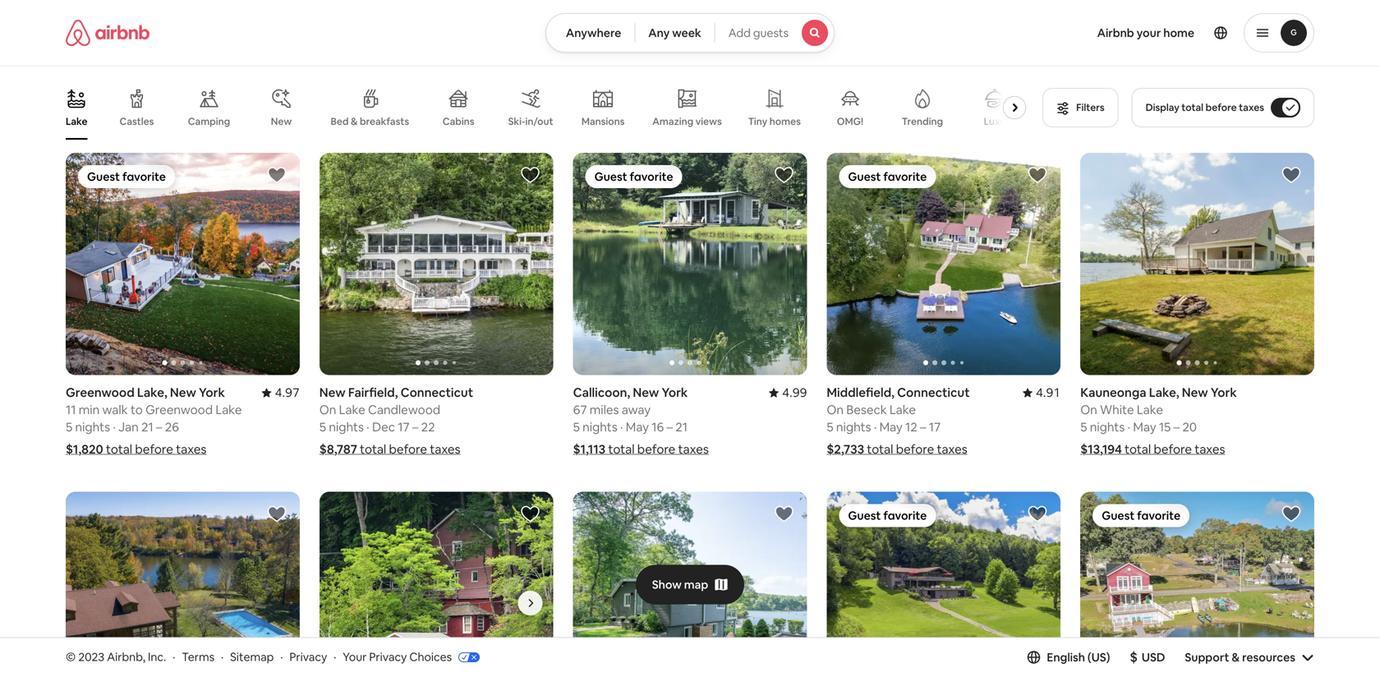 Task type: vqa. For each thing, say whether or not it's contained in the screenshot.
17
yes



Task type: locate. For each thing, give the bounding box(es) containing it.
greenwood up the min
[[66, 385, 134, 401]]

2 nights from the left
[[329, 419, 364, 435]]

tiny homes
[[748, 115, 801, 128]]

nights down beseck
[[836, 419, 871, 435]]

lake,
[[137, 385, 167, 401], [1149, 385, 1180, 401]]

1 horizontal spatial greenwood
[[146, 402, 213, 418]]

before down 12 on the right bottom of page
[[896, 441, 934, 457]]

in/out
[[525, 115, 553, 128]]

2 on from the left
[[827, 402, 844, 418]]

– right 12 on the right bottom of page
[[920, 419, 926, 435]]

new up the '26'
[[170, 385, 196, 401]]

nights down 'white'
[[1090, 419, 1125, 435]]

17 inside middlefield, connecticut on beseck lake 5 nights · may 12 – 17 $2,733 total before taxes
[[929, 419, 941, 435]]

on inside kauneonga lake, new york on white lake 5 nights · may 15 – 20 $13,194 total before taxes
[[1081, 402, 1097, 418]]

filters
[[1076, 101, 1105, 114]]

21 inside callicoon, new york 67 miles away 5 nights · may 16 – 21 $1,113 total before taxes
[[676, 419, 688, 435]]

3 nights from the left
[[836, 419, 871, 435]]

0 horizontal spatial york
[[199, 385, 225, 401]]

nights up $8,787 on the bottom of the page
[[329, 419, 364, 435]]

connecticut up 12 on the right bottom of page
[[897, 385, 970, 401]]

11
[[66, 402, 76, 418]]

before down 22
[[389, 441, 427, 457]]

·
[[113, 419, 116, 435], [367, 419, 369, 435], [874, 419, 877, 435], [620, 419, 623, 435], [1128, 419, 1131, 435], [173, 650, 175, 664], [221, 650, 224, 664], [280, 650, 283, 664], [334, 650, 336, 664]]

group containing amazing views
[[66, 76, 1033, 140]]

kauneonga
[[1081, 385, 1147, 401]]

breakfasts
[[360, 115, 409, 128]]

lake, inside kauneonga lake, new york on white lake 5 nights · may 15 – 20 $13,194 total before taxes
[[1149, 385, 1180, 401]]

1 horizontal spatial 21
[[676, 419, 688, 435]]

2 lake, from the left
[[1149, 385, 1180, 401]]

2 17 from the left
[[929, 419, 941, 435]]

amazing views
[[652, 115, 722, 128]]

17
[[398, 419, 410, 435], [929, 419, 941, 435]]

17 right 12 on the right bottom of page
[[929, 419, 941, 435]]

any week
[[648, 25, 701, 40]]

2 horizontal spatial on
[[1081, 402, 1097, 418]]

1 york from the left
[[199, 385, 225, 401]]

3 – from the left
[[920, 419, 926, 435]]

1 lake, from the left
[[137, 385, 167, 401]]

3 5 from the left
[[827, 419, 834, 435]]

callicoon,
[[573, 385, 630, 401]]

bed
[[331, 115, 349, 128]]

add
[[729, 25, 751, 40]]

lake inside kauneonga lake, new york on white lake 5 nights · may 15 – 20 $13,194 total before taxes
[[1137, 402, 1163, 418]]

away
[[622, 402, 651, 418]]

none search field containing anywhere
[[545, 13, 835, 53]]

$2,733
[[827, 441, 864, 457]]

callicoon, new york 67 miles away 5 nights · may 16 – 21 $1,113 total before taxes
[[573, 385, 709, 457]]

1 horizontal spatial may
[[880, 419, 903, 435]]

1 21 from the left
[[141, 419, 153, 435]]

total right $2,733
[[867, 441, 893, 457]]

5 – from the left
[[1174, 419, 1180, 435]]

21 right the jan
[[141, 419, 153, 435]]

add guests button
[[715, 13, 835, 53]]

· left privacy link
[[280, 650, 283, 664]]

taxes inside middlefield, connecticut on beseck lake 5 nights · may 12 – 17 $2,733 total before taxes
[[937, 441, 968, 457]]

– left 22
[[412, 419, 419, 435]]

0 horizontal spatial lake,
[[137, 385, 167, 401]]

1 on from the left
[[319, 402, 336, 418]]

0 horizontal spatial privacy
[[290, 650, 327, 664]]

5 5 from the left
[[1081, 419, 1087, 435]]

taxes inside callicoon, new york 67 miles away 5 nights · may 16 – 21 $1,113 total before taxes
[[678, 441, 709, 457]]

group
[[66, 76, 1033, 140], [66, 153, 300, 375], [319, 153, 553, 375], [573, 153, 807, 375], [827, 153, 1061, 375], [1081, 153, 1315, 375], [66, 492, 300, 677], [319, 492, 553, 677], [573, 492, 807, 677], [827, 492, 1061, 677], [1081, 492, 1315, 677]]

0 horizontal spatial 17
[[398, 419, 410, 435]]

may inside kauneonga lake, new york on white lake 5 nights · may 15 – 20 $13,194 total before taxes
[[1133, 419, 1156, 435]]

5 down 67
[[573, 419, 580, 435]]

1 17 from the left
[[398, 419, 410, 435]]

1 horizontal spatial connecticut
[[897, 385, 970, 401]]

& right bed
[[351, 115, 358, 128]]

4 – from the left
[[667, 419, 673, 435]]

nights down the min
[[75, 419, 110, 435]]

on left 'white'
[[1081, 402, 1097, 418]]

1 nights from the left
[[75, 419, 110, 435]]

5 inside callicoon, new york 67 miles away 5 nights · may 16 – 21 $1,113 total before taxes
[[573, 419, 580, 435]]

filters button
[[1043, 88, 1119, 127]]

0 horizontal spatial 21
[[141, 419, 153, 435]]

1 horizontal spatial 17
[[929, 419, 941, 435]]

2 horizontal spatial york
[[1211, 385, 1237, 401]]

total down the jan
[[106, 441, 132, 457]]

views
[[696, 115, 722, 128]]

21
[[141, 419, 153, 435], [676, 419, 688, 435]]

before
[[1206, 101, 1237, 114], [135, 441, 173, 457], [389, 441, 427, 457], [896, 441, 934, 457], [637, 441, 676, 457], [1154, 441, 1192, 457]]

1 horizontal spatial on
[[827, 402, 844, 418]]

luxe
[[984, 115, 1006, 128]]

new up '20'
[[1182, 385, 1208, 401]]

before down the '26'
[[135, 441, 173, 457]]

1 horizontal spatial &
[[1232, 650, 1240, 665]]

lake, up 15
[[1149, 385, 1180, 401]]

may left 12 on the right bottom of page
[[880, 419, 903, 435]]

· left dec
[[367, 419, 369, 435]]

lake inside middlefield, connecticut on beseck lake 5 nights · may 12 – 17 $2,733 total before taxes
[[890, 402, 916, 418]]

67
[[573, 402, 587, 418]]

4 nights from the left
[[583, 419, 618, 435]]

total right display
[[1182, 101, 1204, 114]]

your
[[343, 650, 367, 664]]

5 down "11"
[[66, 419, 73, 435]]

15
[[1159, 419, 1171, 435]]

5 up $8,787 on the bottom of the page
[[319, 419, 326, 435]]

ski-
[[508, 115, 525, 128]]

taxes inside greenwood lake, new york 11 min walk to greenwood lake 5 nights · jan 21 – 26 $1,820 total before taxes
[[176, 441, 207, 457]]

0 horizontal spatial on
[[319, 402, 336, 418]]

on inside new fairfield, connecticut on lake candlewood 5 nights · dec 17 – 22 $8,787 total before taxes
[[319, 402, 336, 418]]

add to wishlist: kauneonga lake, new york image
[[1282, 165, 1301, 185]]

4 5 from the left
[[573, 419, 580, 435]]

before inside new fairfield, connecticut on lake candlewood 5 nights · dec 17 – 22 $8,787 total before taxes
[[389, 441, 427, 457]]

add to wishlist: lake huntington, new york image
[[1282, 504, 1301, 524]]

week
[[672, 25, 701, 40]]

add to wishlist: middlefield, connecticut image
[[1028, 165, 1048, 185]]

$
[[1130, 649, 1138, 665]]

connecticut up 22
[[401, 385, 473, 401]]

support
[[1185, 650, 1229, 665]]

total inside new fairfield, connecticut on lake candlewood 5 nights · dec 17 – 22 $8,787 total before taxes
[[360, 441, 386, 457]]

– inside kauneonga lake, new york on white lake 5 nights · may 15 – 20 $13,194 total before taxes
[[1174, 419, 1180, 435]]

mansions
[[582, 115, 625, 128]]

may left 15
[[1133, 419, 1156, 435]]

3 may from the left
[[1133, 419, 1156, 435]]

before inside callicoon, new york 67 miles away 5 nights · may 16 – 21 $1,113 total before taxes
[[637, 441, 676, 457]]

nights inside kauneonga lake, new york on white lake 5 nights · may 15 – 20 $13,194 total before taxes
[[1090, 419, 1125, 435]]

your privacy choices link
[[343, 650, 480, 666]]

2 connecticut from the left
[[897, 385, 970, 401]]

2 – from the left
[[412, 419, 419, 435]]

· down away
[[620, 419, 623, 435]]

21 inside greenwood lake, new york 11 min walk to greenwood lake 5 nights · jan 21 – 26 $1,820 total before taxes
[[141, 419, 153, 435]]

add to wishlist: callicoon, new york image
[[774, 165, 794, 185]]

may
[[880, 419, 903, 435], [626, 419, 649, 435], [1133, 419, 1156, 435]]

1 5 from the left
[[66, 419, 73, 435]]

total inside callicoon, new york 67 miles away 5 nights · may 16 – 21 $1,113 total before taxes
[[608, 441, 635, 457]]

before down 16
[[637, 441, 676, 457]]

total down dec
[[360, 441, 386, 457]]

nights inside middlefield, connecticut on beseck lake 5 nights · may 12 – 17 $2,733 total before taxes
[[836, 419, 871, 435]]

· inside middlefield, connecticut on beseck lake 5 nights · may 12 – 17 $2,733 total before taxes
[[874, 419, 877, 435]]

1 vertical spatial greenwood
[[146, 402, 213, 418]]

· down 'white'
[[1128, 419, 1131, 435]]

new up away
[[633, 385, 659, 401]]

lake
[[66, 115, 87, 128], [216, 402, 242, 418], [339, 402, 365, 418], [890, 402, 916, 418], [1137, 402, 1163, 418]]

1 connecticut from the left
[[401, 385, 473, 401]]

0 horizontal spatial greenwood
[[66, 385, 134, 401]]

1 horizontal spatial york
[[662, 385, 688, 401]]

lake, for greenwood
[[137, 385, 167, 401]]

york
[[199, 385, 225, 401], [662, 385, 688, 401], [1211, 385, 1237, 401]]

new left the fairfield,
[[319, 385, 346, 401]]

ski-in/out
[[508, 115, 553, 128]]

may inside middlefield, connecticut on beseck lake 5 nights · may 12 – 17 $2,733 total before taxes
[[880, 419, 903, 435]]

2 5 from the left
[[319, 419, 326, 435]]

2 may from the left
[[626, 419, 649, 435]]

new
[[271, 115, 292, 128], [170, 385, 196, 401], [319, 385, 346, 401], [633, 385, 659, 401], [1182, 385, 1208, 401]]

2 horizontal spatial may
[[1133, 419, 1156, 435]]

add to wishlist: putnam valley, new york image
[[774, 504, 794, 524]]

on down middlefield,
[[827, 402, 844, 418]]

fairfield,
[[348, 385, 398, 401]]

1 – from the left
[[156, 419, 162, 435]]

5 inside middlefield, connecticut on beseck lake 5 nights · may 12 – 17 $2,733 total before taxes
[[827, 419, 834, 435]]

before down 15
[[1154, 441, 1192, 457]]

beseck
[[846, 402, 887, 418]]

(us)
[[1088, 650, 1110, 665]]

5 up $13,194
[[1081, 419, 1087, 435]]

5 nights from the left
[[1090, 419, 1125, 435]]

lake, inside greenwood lake, new york 11 min walk to greenwood lake 5 nights · jan 21 – 26 $1,820 total before taxes
[[137, 385, 167, 401]]

– left the '26'
[[156, 419, 162, 435]]

$13,194
[[1081, 441, 1122, 457]]

1 horizontal spatial privacy
[[369, 650, 407, 664]]

connecticut inside middlefield, connecticut on beseck lake 5 nights · may 12 – 17 $2,733 total before taxes
[[897, 385, 970, 401]]

1 horizontal spatial lake,
[[1149, 385, 1180, 401]]

york inside kauneonga lake, new york on white lake 5 nights · may 15 – 20 $13,194 total before taxes
[[1211, 385, 1237, 401]]

17 down candlewood
[[398, 419, 410, 435]]

on up $8,787 on the bottom of the page
[[319, 402, 336, 418]]

airbnb your home link
[[1088, 16, 1204, 50]]

may inside callicoon, new york 67 miles away 5 nights · may 16 – 21 $1,113 total before taxes
[[626, 419, 649, 435]]

york inside greenwood lake, new york 11 min walk to greenwood lake 5 nights · jan 21 – 26 $1,820 total before taxes
[[199, 385, 225, 401]]

– inside callicoon, new york 67 miles away 5 nights · may 16 – 21 $1,113 total before taxes
[[667, 419, 673, 435]]

3 on from the left
[[1081, 402, 1097, 418]]

0 horizontal spatial may
[[626, 419, 649, 435]]

middlefield,
[[827, 385, 895, 401]]

amazing
[[652, 115, 694, 128]]

21 right 16
[[676, 419, 688, 435]]

None search field
[[545, 13, 835, 53]]

airbnb,
[[107, 650, 145, 664]]

candlewood
[[368, 402, 440, 418]]

5 up $2,733
[[827, 419, 834, 435]]

greenwood up the '26'
[[146, 402, 213, 418]]

lake, up 'to'
[[137, 385, 167, 401]]

– right 15
[[1174, 419, 1180, 435]]

total inside middlefield, connecticut on beseck lake 5 nights · may 12 – 17 $2,733 total before taxes
[[867, 441, 893, 457]]

display total before taxes
[[1146, 101, 1264, 114]]

22
[[421, 419, 435, 435]]

tiny
[[748, 115, 768, 128]]

lake inside group
[[66, 115, 87, 128]]

connecticut
[[401, 385, 473, 401], [897, 385, 970, 401]]

total right $1,113
[[608, 441, 635, 457]]

– inside new fairfield, connecticut on lake candlewood 5 nights · dec 17 – 22 $8,787 total before taxes
[[412, 419, 419, 435]]

· left the jan
[[113, 419, 116, 435]]

cabins
[[443, 115, 474, 128]]

20
[[1183, 419, 1197, 435]]

1 vertical spatial &
[[1232, 650, 1240, 665]]

total right $13,194
[[1125, 441, 1151, 457]]

· inside new fairfield, connecticut on lake candlewood 5 nights · dec 17 – 22 $8,787 total before taxes
[[367, 419, 369, 435]]

· right terms link
[[221, 650, 224, 664]]

0 vertical spatial &
[[351, 115, 358, 128]]

new up add to wishlist: greenwood lake, new york icon
[[271, 115, 292, 128]]

nights down the miles
[[583, 419, 618, 435]]

3 york from the left
[[1211, 385, 1237, 401]]

may down away
[[626, 419, 649, 435]]

· down beseck
[[874, 419, 877, 435]]

1 may from the left
[[880, 419, 903, 435]]

0 horizontal spatial connecticut
[[401, 385, 473, 401]]

– inside greenwood lake, new york 11 min walk to greenwood lake 5 nights · jan 21 – 26 $1,820 total before taxes
[[156, 419, 162, 435]]

$1,113
[[573, 441, 606, 457]]

2023
[[78, 650, 104, 664]]

nights inside greenwood lake, new york 11 min walk to greenwood lake 5 nights · jan 21 – 26 $1,820 total before taxes
[[75, 419, 110, 435]]

2 york from the left
[[662, 385, 688, 401]]

– right 16
[[667, 419, 673, 435]]

16
[[652, 419, 664, 435]]

& for breakfasts
[[351, 115, 358, 128]]

total
[[1182, 101, 1204, 114], [106, 441, 132, 457], [360, 441, 386, 457], [867, 441, 893, 457], [608, 441, 635, 457], [1125, 441, 1151, 457]]

english (us)
[[1047, 650, 1110, 665]]

& right support
[[1232, 650, 1240, 665]]

privacy left your
[[290, 650, 327, 664]]

home
[[1164, 25, 1195, 40]]

2 21 from the left
[[676, 419, 688, 435]]

privacy
[[290, 650, 327, 664], [369, 650, 407, 664]]

0 horizontal spatial &
[[351, 115, 358, 128]]

york for kauneonga lake, new york on white lake 5 nights · may 15 – 20 $13,194 total before taxes
[[1211, 385, 1237, 401]]

min
[[79, 402, 100, 418]]

new inside kauneonga lake, new york on white lake 5 nights · may 15 – 20 $13,194 total before taxes
[[1182, 385, 1208, 401]]

connecticut inside new fairfield, connecticut on lake candlewood 5 nights · dec 17 – 22 $8,787 total before taxes
[[401, 385, 473, 401]]

total inside kauneonga lake, new york on white lake 5 nights · may 15 – 20 $13,194 total before taxes
[[1125, 441, 1151, 457]]

privacy right your
[[369, 650, 407, 664]]

show
[[652, 577, 682, 592]]



Task type: describe. For each thing, give the bounding box(es) containing it.
taxes inside kauneonga lake, new york on white lake 5 nights · may 15 – 20 $13,194 total before taxes
[[1195, 441, 1225, 457]]

new inside greenwood lake, new york 11 min walk to greenwood lake 5 nights · jan 21 – 26 $1,820 total before taxes
[[170, 385, 196, 401]]

5 inside new fairfield, connecticut on lake candlewood 5 nights · dec 17 – 22 $8,787 total before taxes
[[319, 419, 326, 435]]

before inside kauneonga lake, new york on white lake 5 nights · may 15 – 20 $13,194 total before taxes
[[1154, 441, 1192, 457]]

any
[[648, 25, 670, 40]]

omg!
[[837, 115, 864, 128]]

© 2023 airbnb, inc. ·
[[66, 650, 175, 664]]

before inside middlefield, connecticut on beseck lake 5 nights · may 12 – 17 $2,733 total before taxes
[[896, 441, 934, 457]]

camping
[[188, 115, 230, 128]]

· left your
[[334, 650, 336, 664]]

york for greenwood lake, new york 11 min walk to greenwood lake 5 nights · jan 21 – 26 $1,820 total before taxes
[[199, 385, 225, 401]]

airbnb
[[1097, 25, 1134, 40]]

greenwood lake, new york 11 min walk to greenwood lake 5 nights · jan 21 – 26 $1,820 total before taxes
[[66, 385, 242, 457]]

17 inside new fairfield, connecticut on lake candlewood 5 nights · dec 17 – 22 $8,787 total before taxes
[[398, 419, 410, 435]]

5 inside greenwood lake, new york 11 min walk to greenwood lake 5 nights · jan 21 – 26 $1,820 total before taxes
[[66, 419, 73, 435]]

guests
[[753, 25, 789, 40]]

resources
[[1242, 650, 1296, 665]]

– inside middlefield, connecticut on beseck lake 5 nights · may 12 – 17 $2,733 total before taxes
[[920, 419, 926, 435]]

terms link
[[182, 650, 215, 664]]

inc.
[[148, 650, 166, 664]]

add to wishlist: greenwood lake, new york image
[[267, 165, 287, 185]]

sitemap
[[230, 650, 274, 664]]

lake inside new fairfield, connecticut on lake candlewood 5 nights · dec 17 – 22 $8,787 total before taxes
[[339, 402, 365, 418]]

castles
[[120, 115, 154, 128]]

nights inside callicoon, new york 67 miles away 5 nights · may 16 – 21 $1,113 total before taxes
[[583, 419, 618, 435]]

white
[[1100, 402, 1134, 418]]

profile element
[[855, 0, 1315, 66]]

· right inc.
[[173, 650, 175, 664]]

4.99
[[782, 385, 807, 401]]

4.91 out of 5 average rating image
[[1023, 385, 1061, 401]]

bed & breakfasts
[[331, 115, 409, 128]]

your
[[1137, 25, 1161, 40]]

5 inside kauneonga lake, new york on white lake 5 nights · may 15 – 20 $13,194 total before taxes
[[1081, 419, 1087, 435]]

4.97
[[275, 385, 300, 401]]

trending
[[902, 115, 943, 128]]

· inside greenwood lake, new york 11 min walk to greenwood lake 5 nights · jan 21 – 26 $1,820 total before taxes
[[113, 419, 116, 435]]

any week button
[[635, 13, 715, 53]]

dec
[[372, 419, 395, 435]]

york inside callicoon, new york 67 miles away 5 nights · may 16 – 21 $1,113 total before taxes
[[662, 385, 688, 401]]

add to wishlist: washington, connecticut image
[[521, 504, 540, 524]]

total inside greenwood lake, new york 11 min walk to greenwood lake 5 nights · jan 21 – 26 $1,820 total before taxes
[[106, 441, 132, 457]]

privacy link
[[290, 650, 327, 664]]

nights inside new fairfield, connecticut on lake candlewood 5 nights · dec 17 – 22 $8,787 total before taxes
[[329, 419, 364, 435]]

middlefield, connecticut on beseck lake 5 nights · may 12 – 17 $2,733 total before taxes
[[827, 385, 970, 457]]

terms
[[182, 650, 215, 664]]

display
[[1146, 101, 1180, 114]]

· inside callicoon, new york 67 miles away 5 nights · may 16 – 21 $1,113 total before taxes
[[620, 419, 623, 435]]

map
[[684, 577, 708, 592]]

$ usd
[[1130, 649, 1165, 665]]

homes
[[770, 115, 801, 128]]

new inside callicoon, new york 67 miles away 5 nights · may 16 – 21 $1,113 total before taxes
[[633, 385, 659, 401]]

& for resources
[[1232, 650, 1240, 665]]

anywhere button
[[545, 13, 635, 53]]

0 vertical spatial greenwood
[[66, 385, 134, 401]]

new fairfield, connecticut on lake candlewood 5 nights · dec 17 – 22 $8,787 total before taxes
[[319, 385, 473, 457]]

new inside new fairfield, connecticut on lake candlewood 5 nights · dec 17 – 22 $8,787 total before taxes
[[319, 385, 346, 401]]

anywhere
[[566, 25, 621, 40]]

$1,820
[[66, 441, 103, 457]]

add to wishlist: swan lake, new york image
[[267, 504, 287, 524]]

2 privacy from the left
[[369, 650, 407, 664]]

4.97 out of 5 average rating image
[[262, 385, 300, 401]]

kauneonga lake, new york on white lake 5 nights · may 15 – 20 $13,194 total before taxes
[[1081, 385, 1237, 457]]

sitemap link
[[230, 650, 274, 664]]

26
[[165, 419, 179, 435]]

terms · sitemap · privacy ·
[[182, 650, 336, 664]]

english
[[1047, 650, 1085, 665]]

english (us) button
[[1027, 650, 1110, 665]]

show map
[[652, 577, 708, 592]]

support & resources
[[1185, 650, 1296, 665]]

4.99 out of 5 average rating image
[[769, 385, 807, 401]]

©
[[66, 650, 76, 664]]

on inside middlefield, connecticut on beseck lake 5 nights · may 12 – 17 $2,733 total before taxes
[[827, 402, 844, 418]]

1 privacy from the left
[[290, 650, 327, 664]]

12
[[905, 419, 917, 435]]

miles
[[590, 402, 619, 418]]

· inside kauneonga lake, new york on white lake 5 nights · may 15 – 20 $13,194 total before taxes
[[1128, 419, 1131, 435]]

airbnb your home
[[1097, 25, 1195, 40]]

walk
[[102, 402, 128, 418]]

usd
[[1142, 650, 1165, 665]]

add to wishlist: new fairfield, connecticut image
[[521, 165, 540, 185]]

before inside greenwood lake, new york 11 min walk to greenwood lake 5 nights · jan 21 – 26 $1,820 total before taxes
[[135, 441, 173, 457]]

add to wishlist: hortonville, new york image
[[1028, 504, 1048, 524]]

show map button
[[636, 565, 745, 604]]

taxes inside new fairfield, connecticut on lake candlewood 5 nights · dec 17 – 22 $8,787 total before taxes
[[430, 441, 460, 457]]

support & resources button
[[1185, 650, 1315, 665]]

before right display
[[1206, 101, 1237, 114]]

lake inside greenwood lake, new york 11 min walk to greenwood lake 5 nights · jan 21 – 26 $1,820 total before taxes
[[216, 402, 242, 418]]

your privacy choices
[[343, 650, 452, 664]]

add guests
[[729, 25, 789, 40]]

jan
[[118, 419, 139, 435]]

4.91
[[1036, 385, 1061, 401]]

choices
[[409, 650, 452, 664]]

to
[[131, 402, 143, 418]]

lake, for kauneonga
[[1149, 385, 1180, 401]]

$8,787
[[319, 441, 357, 457]]



